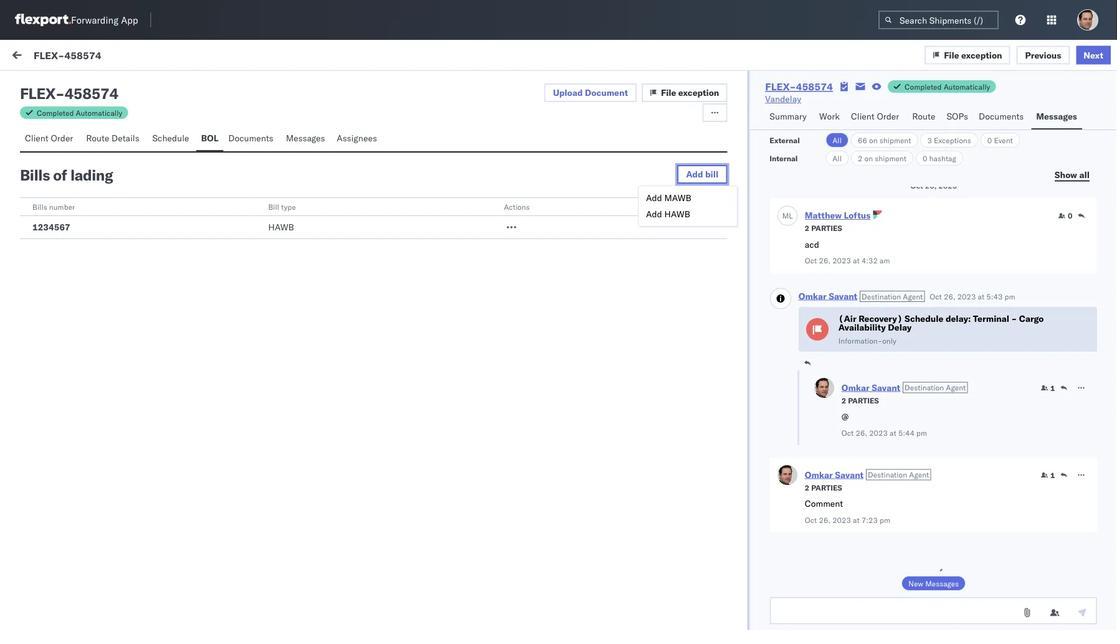 Task type: locate. For each thing, give the bounding box(es) containing it.
0 horizontal spatial work
[[121, 51, 141, 62]]

1 vertical spatial automatically
[[76, 108, 122, 117]]

0 vertical spatial shipment
[[880, 136, 911, 145]]

omkar savant button for comment
[[805, 470, 864, 481]]

parties
[[811, 224, 842, 233], [848, 396, 879, 405], [811, 483, 842, 493]]

work for related
[[892, 108, 908, 117]]

2023 for @
[[869, 428, 888, 438]]

1 vertical spatial parties
[[848, 396, 879, 405]]

2 up acd
[[805, 224, 809, 233]]

work right import
[[121, 51, 141, 62]]

loftus
[[844, 210, 871, 221]]

flex
[[20, 84, 55, 103]]

2 vertical spatial flex- 458574
[[863, 475, 922, 486]]

details
[[112, 133, 139, 144]]

2 parties button down "matthew"
[[805, 222, 842, 233]]

1 horizontal spatial messages
[[925, 579, 959, 589]]

1 horizontal spatial messages button
[[1032, 105, 1083, 130]]

2 vertical spatial 0
[[1068, 211, 1073, 221]]

1 vertical spatial destination
[[905, 383, 944, 392]]

documents for leftmost the documents button
[[228, 133, 274, 144]]

0 vertical spatial documents
[[979, 111, 1024, 122]]

2 resize handle column header from the left
[[600, 104, 615, 631]]

1 horizontal spatial hawb
[[665, 209, 690, 220]]

on right 66 on the top of page
[[869, 136, 878, 145]]

pm inside @ oct 26, 2023 at 5:44 pm
[[916, 428, 927, 438]]

add bill
[[686, 169, 719, 180]]

oct
[[377, 145, 392, 156], [910, 181, 923, 191], [805, 256, 817, 265], [930, 292, 942, 301], [842, 428, 854, 438], [805, 516, 817, 525]]

destination down '5:44'
[[868, 470, 907, 480]]

completed down flex - 458574 in the top left of the page
[[37, 108, 74, 117]]

1 horizontal spatial completed
[[905, 82, 942, 91]]

work
[[121, 51, 141, 62], [820, 111, 840, 122]]

1 vertical spatial omkar savant destination agent
[[842, 382, 966, 393]]

flex- up only
[[863, 319, 889, 330]]

(0) down import work button
[[116, 79, 133, 90]]

at for @
[[890, 428, 896, 438]]

2023 down comment
[[832, 516, 851, 525]]

related work item/shipment
[[864, 108, 961, 117]]

a
[[79, 213, 83, 223]]

4 resize handle column header from the left
[[1086, 104, 1101, 631]]

flex- 458574 up @ oct 26, 2023 at 5:44 pm
[[863, 394, 922, 405]]

improve
[[183, 213, 214, 223]]

0 horizontal spatial (0)
[[55, 79, 71, 90]]

agent down (air recovery) schedule delay: terminal - cargo availability delay information-only
[[946, 383, 966, 392]]

client up latent
[[25, 133, 48, 144]]

flex- 458574 left 3
[[863, 145, 922, 156]]

document
[[585, 87, 628, 98]]

terminal
[[973, 313, 1009, 324]]

66 on shipment
[[858, 136, 911, 145]]

at left 5:43
[[978, 292, 985, 301]]

2023 inside comment oct 26, 2023 at 7:23 pm
[[832, 516, 851, 525]]

7:22
[[436, 145, 455, 156]]

shipment for 2 on shipment
[[875, 154, 907, 163]]

internal down summary button
[[770, 154, 798, 163]]

2 parties button for comment
[[805, 482, 842, 493]]

2 horizontal spatial 0
[[1068, 211, 1073, 221]]

0 vertical spatial omkar savant
[[60, 135, 116, 146]]

agent down '5:44'
[[909, 470, 929, 480]]

client order button
[[846, 105, 908, 130], [20, 127, 81, 151]]

parties for comment
[[811, 483, 842, 493]]

0 vertical spatial agent
[[903, 292, 923, 301]]

flex- 458574
[[863, 145, 922, 156], [863, 394, 922, 405], [863, 475, 922, 486]]

savant up test.
[[89, 135, 116, 146]]

2 up @
[[842, 396, 846, 405]]

external inside external (0) button
[[20, 79, 53, 90]]

1 vertical spatial route
[[86, 133, 109, 144]]

2 parties button
[[805, 222, 842, 233], [842, 395, 879, 406], [805, 482, 842, 493]]

2 all button from the top
[[826, 151, 849, 166]]

3
[[928, 136, 932, 145]]

Search Shipments (/) text field
[[879, 11, 999, 29]]

previous button
[[1017, 46, 1070, 64]]

0 horizontal spatial messages button
[[281, 127, 332, 151]]

0 horizontal spatial file
[[661, 87, 676, 98]]

destination for @
[[905, 383, 944, 392]]

0 horizontal spatial schedule
[[152, 133, 189, 144]]

2023 inside @ oct 26, 2023 at 5:44 pm
[[869, 428, 888, 438]]

client order up latent
[[25, 133, 73, 144]]

omkar savant destination agent for @
[[842, 382, 966, 393]]

destination up recovery)
[[862, 292, 901, 301]]

omkar savant destination agent up @ oct 26, 2023 at 5:44 pm
[[842, 382, 966, 393]]

0 vertical spatial 2 parties button
[[805, 222, 842, 233]]

route up messaging
[[86, 133, 109, 144]]

0 vertical spatial all button
[[826, 133, 849, 148]]

1 vertical spatial hawb
[[268, 222, 294, 233]]

1 vertical spatial am
[[880, 256, 890, 265]]

1 vertical spatial client
[[25, 133, 48, 144]]

1 all from the top
[[833, 136, 842, 145]]

am right 'i'
[[42, 213, 54, 223]]

messages right new
[[925, 579, 959, 589]]

at inside acd oct 26, 2023 at 4:32 am
[[853, 256, 860, 265]]

pm right 5:43
[[1005, 292, 1015, 301]]

vandelay
[[765, 93, 801, 104]]

1 vertical spatial 2 parties
[[842, 396, 879, 405]]

2 omkar savant from the top
[[60, 191, 116, 202]]

1 1 from the top
[[1050, 384, 1055, 393]]

oct down acd
[[805, 256, 817, 265]]

1 horizontal spatial automatically
[[944, 82, 991, 91]]

1 horizontal spatial external
[[770, 136, 800, 145]]

flex-458574 down the forwarding app 'link'
[[34, 49, 101, 61]]

@
[[842, 411, 849, 422]]

458574 down import
[[64, 84, 118, 103]]

flexport. image
[[15, 14, 71, 26]]

(0) for internal (0)
[[116, 79, 133, 90]]

schedule left delay:
[[905, 313, 944, 324]]

recovery)
[[859, 313, 902, 324]]

forwarding app
[[71, 14, 138, 26]]

-
[[55, 84, 64, 103], [620, 145, 626, 156], [620, 201, 626, 212], [1012, 313, 1017, 324]]

messages up show
[[1037, 111, 1078, 122]]

new messages
[[908, 579, 959, 589]]

2 all from the top
[[833, 154, 842, 163]]

2 up comment
[[805, 483, 809, 493]]

flex- 458574 up "7:23"
[[863, 475, 922, 486]]

internal for internal
[[770, 154, 798, 163]]

1 vertical spatial work
[[820, 111, 840, 122]]

add inside add bill 'button'
[[686, 169, 703, 180]]

completed up related work item/shipment
[[905, 82, 942, 91]]

order up 66 on shipment
[[877, 111, 900, 122]]

2 1 button from the top
[[1041, 471, 1055, 481]]

1 button for @
[[1041, 383, 1055, 393]]

file exception
[[944, 49, 1002, 60], [661, 87, 719, 98]]

completed
[[905, 82, 942, 91], [37, 108, 74, 117]]

messages left assignees
[[286, 133, 325, 144]]

0 horizontal spatial route
[[86, 133, 109, 144]]

parties up comment
[[811, 483, 842, 493]]

0 horizontal spatial am
[[42, 213, 54, 223]]

omkar up number
[[60, 191, 87, 202]]

0 vertical spatial 2 parties
[[805, 224, 842, 233]]

2 vertical spatial messages
[[925, 579, 959, 589]]

1 vertical spatial internal
[[770, 154, 798, 163]]

file right document
[[661, 87, 676, 98]]

omkar savant destination agent up comment oct 26, 2023 at 7:23 pm at the right bottom
[[805, 470, 929, 481]]

order
[[877, 111, 900, 122], [51, 133, 73, 144]]

omkar savant button up (air
[[799, 291, 857, 302]]

1 vertical spatial order
[[51, 133, 73, 144]]

2 parties button up comment
[[805, 482, 842, 493]]

oct inside @ oct 26, 2023 at 5:44 pm
[[842, 428, 854, 438]]

at for comment
[[853, 516, 860, 525]]

2023 inside acd oct 26, 2023 at 4:32 am
[[832, 256, 851, 265]]

2 horizontal spatial pm
[[1005, 292, 1015, 301]]

2 parties button for @
[[842, 395, 879, 406]]

1 horizontal spatial file exception
[[944, 49, 1002, 60]]

route inside route details button
[[86, 133, 109, 144]]

1 vertical spatial flex- 458574
[[863, 394, 922, 405]]

0 vertical spatial 1 button
[[1041, 383, 1055, 393]]

2 vertical spatial parties
[[811, 483, 842, 493]]

0 vertical spatial completed automatically
[[905, 82, 991, 91]]

458574 down the forwarding app 'link'
[[64, 49, 101, 61]]

order up latent
[[51, 133, 73, 144]]

on
[[869, 136, 878, 145], [865, 154, 873, 163]]

458574 down '5:44'
[[889, 475, 922, 486]]

my
[[12, 48, 32, 65]]

0 horizontal spatial 0
[[923, 154, 928, 163]]

new messages button
[[902, 576, 966, 591]]

0 vertical spatial add
[[686, 169, 703, 180]]

1 horizontal spatial route
[[913, 111, 936, 122]]

savant
[[89, 135, 116, 146], [89, 191, 116, 202], [829, 291, 857, 302], [872, 382, 900, 393], [835, 470, 864, 481]]

1 (0) from the left
[[55, 79, 71, 90]]

work right summary button
[[820, 111, 840, 122]]

flex- up vandelay
[[765, 80, 796, 93]]

internal for internal (0)
[[84, 79, 114, 90]]

1 horizontal spatial internal
[[770, 154, 798, 163]]

1 vertical spatial external
[[770, 136, 800, 145]]

1 vertical spatial all
[[833, 154, 842, 163]]

1 horizontal spatial pm
[[916, 428, 927, 438]]

1 for comment
[[1050, 471, 1055, 480]]

1 horizontal spatial (0)
[[116, 79, 133, 90]]

0 vertical spatial 1
[[1050, 384, 1055, 393]]

1 horizontal spatial 0
[[988, 136, 992, 145]]

schedule inside button
[[152, 133, 189, 144]]

am right 4:32
[[880, 256, 890, 265]]

work right related
[[892, 108, 908, 117]]

1 horizontal spatial documents
[[979, 111, 1024, 122]]

3 flex- 458574 from the top
[[863, 475, 922, 486]]

on down 66 on the top of page
[[865, 154, 873, 163]]

omkar savant button up comment
[[805, 470, 864, 481]]

0 vertical spatial file
[[944, 49, 960, 60]]

0 horizontal spatial completed automatically
[[37, 108, 122, 117]]

client for rightmost the client order button
[[851, 111, 875, 122]]

bills left of
[[20, 166, 50, 184]]

mawb
[[665, 193, 692, 203]]

26, inside acd oct 26, 2023 at 4:32 am
[[819, 256, 830, 265]]

26, down comment
[[819, 516, 830, 525]]

shipment
[[880, 136, 911, 145], [875, 154, 907, 163]]

2023 left 4:32
[[832, 256, 851, 265]]

0 vertical spatial omkar savant button
[[799, 291, 857, 302]]

add
[[686, 169, 703, 180], [646, 193, 662, 203], [646, 209, 662, 220]]

messages
[[1037, 111, 1078, 122], [286, 133, 325, 144], [925, 579, 959, 589]]

1 horizontal spatial am
[[880, 256, 890, 265]]

documents right bol
[[228, 133, 274, 144]]

messages button left assignees
[[281, 127, 332, 151]]

0 vertical spatial work
[[36, 48, 68, 65]]

flex- 2271801
[[863, 319, 927, 330]]

omkar savant up messaging
[[60, 135, 116, 146]]

1 vertical spatial omkar savant
[[60, 191, 116, 202]]

pm for comment
[[880, 516, 890, 525]]

1 vertical spatial add
[[646, 193, 662, 203]]

0 horizontal spatial documents
[[228, 133, 274, 144]]

1 vertical spatial schedule
[[905, 313, 944, 324]]

1 horizontal spatial work
[[892, 108, 908, 117]]

work button
[[815, 105, 846, 130]]

2 parties up @
[[842, 396, 879, 405]]

(0)
[[55, 79, 71, 90], [116, 79, 133, 90]]

oct left 2023,
[[377, 145, 392, 156]]

- left cargo
[[1012, 313, 1017, 324]]

file exception button
[[925, 46, 1011, 64], [925, 46, 1011, 64], [642, 84, 727, 102], [642, 84, 727, 102]]

2023 left '5:44'
[[869, 428, 888, 438]]

1 horizontal spatial order
[[877, 111, 900, 122]]

shipment down 66 on shipment
[[875, 154, 907, 163]]

completed automatically down flex - 458574 in the top left of the page
[[37, 108, 122, 117]]

client
[[851, 111, 875, 122], [25, 133, 48, 144]]

at left '5:44'
[[890, 428, 896, 438]]

destination up '5:44'
[[905, 383, 944, 392]]

omkar savant button
[[799, 291, 857, 302], [842, 382, 900, 393], [805, 470, 864, 481]]

(0) for external (0)
[[55, 79, 71, 90]]

0 horizontal spatial work
[[36, 48, 68, 65]]

(air recovery) schedule delay: terminal - cargo availability delay information-only
[[838, 313, 1044, 346]]

1 vertical spatial pm
[[916, 428, 927, 438]]

1 vertical spatial bills
[[32, 202, 47, 212]]

26, left '5:44'
[[856, 428, 867, 438]]

0 vertical spatial parties
[[811, 224, 842, 233]]

2 horizontal spatial messages
[[1037, 111, 1078, 122]]

2 vertical spatial add
[[646, 209, 662, 220]]

client order button up 66 on shipment
[[846, 105, 908, 130]]

information-
[[838, 336, 882, 346]]

66
[[858, 136, 867, 145]]

oct 26, 2023 at 5:43 pm
[[930, 292, 1015, 301]]

external for external
[[770, 136, 800, 145]]

messages button
[[1032, 105, 1083, 130], [281, 127, 332, 151]]

flex-458574 up vandelay
[[765, 80, 833, 93]]

(0) up the message
[[55, 79, 71, 90]]

26, inside @ oct 26, 2023 at 5:44 pm
[[856, 428, 867, 438]]

work up external (0)
[[36, 48, 68, 65]]

0 vertical spatial 0
[[988, 136, 992, 145]]

1 vertical spatial shipment
[[875, 154, 907, 163]]

test.
[[109, 156, 127, 167]]

at inside comment oct 26, 2023 at 7:23 pm
[[853, 516, 860, 525]]

agent up '2271801'
[[903, 292, 923, 301]]

your
[[217, 213, 234, 223]]

hawb down bill type at the left of page
[[268, 222, 294, 233]]

2 parties for acd
[[805, 224, 842, 233]]

0 vertical spatial internal
[[84, 79, 114, 90]]

flex- up @ oct 26, 2023 at 5:44 pm
[[863, 394, 889, 405]]

bill
[[705, 169, 719, 180]]

schedule left bol
[[152, 133, 189, 144]]

1 button
[[1041, 383, 1055, 393], [1041, 471, 1055, 481]]

1 vertical spatial 1
[[1050, 471, 1055, 480]]

2 parties button for acd
[[805, 222, 842, 233]]

2 (0) from the left
[[116, 79, 133, 90]]

omkar savant
[[60, 135, 116, 146], [60, 191, 116, 202]]

on for 2
[[865, 154, 873, 163]]

- left add mawb add hawb
[[620, 201, 626, 212]]

event
[[994, 136, 1013, 145]]

bills for bills number
[[32, 202, 47, 212]]

external down "my work"
[[20, 79, 53, 90]]

0 vertical spatial messages
[[1037, 111, 1078, 122]]

2 vertical spatial omkar savant destination agent
[[805, 470, 929, 481]]

of
[[53, 166, 67, 184]]

next
[[1084, 49, 1104, 60]]

show all
[[1055, 169, 1090, 180]]

flex- 1366815
[[863, 257, 927, 268]]

parties up @
[[848, 396, 879, 405]]

2 vertical spatial agent
[[909, 470, 929, 480]]

4:32
[[862, 256, 878, 265]]

0 horizontal spatial documents button
[[223, 127, 281, 151]]

bills of lading
[[20, 166, 113, 184]]

flex- down related
[[863, 145, 889, 156]]

internal inside button
[[84, 79, 114, 90]]

internal down import
[[84, 79, 114, 90]]

client up 66 on the top of page
[[851, 111, 875, 122]]

1 1 button from the top
[[1041, 383, 1055, 393]]

1 vertical spatial all button
[[826, 151, 849, 166]]

0 left event
[[988, 136, 992, 145]]

omkar savant down lading
[[60, 191, 116, 202]]

0 down "show all" button
[[1068, 211, 1073, 221]]

2 1 from the top
[[1050, 471, 1055, 480]]

2023
[[938, 181, 957, 191], [832, 256, 851, 265], [957, 292, 976, 301], [869, 428, 888, 438], [832, 516, 851, 525]]

1 vertical spatial exception
[[679, 87, 719, 98]]

resize handle column header
[[357, 104, 372, 631], [600, 104, 615, 631], [843, 104, 858, 631], [1086, 104, 1101, 631]]

at inside @ oct 26, 2023 at 5:44 pm
[[890, 428, 896, 438]]

2023,
[[410, 145, 434, 156]]

destination for comment
[[868, 470, 907, 480]]

pm right '5:44'
[[916, 428, 927, 438]]

client for leftmost the client order button
[[25, 133, 48, 144]]

1 all button from the top
[[826, 133, 849, 148]]

route inside route button
[[913, 111, 936, 122]]

destination
[[862, 292, 901, 301], [905, 383, 944, 392], [868, 470, 907, 480]]

all
[[1080, 169, 1090, 180]]

0 horizontal spatial exception
[[679, 87, 719, 98]]

client order up 66 on shipment
[[851, 111, 900, 122]]

documents button right bol
[[223, 127, 281, 151]]

2 vertical spatial omkar savant button
[[805, 470, 864, 481]]

1 resize handle column header from the left
[[357, 104, 372, 631]]

1 omkar savant from the top
[[60, 135, 116, 146]]

hawb inside add mawb add hawb
[[665, 209, 690, 220]]

0 vertical spatial client order
[[851, 111, 900, 122]]

documents up 0 event
[[979, 111, 1024, 122]]

2271801
[[889, 319, 927, 330]]

0 vertical spatial bills
[[20, 166, 50, 184]]

availability
[[838, 322, 886, 333]]

None text field
[[770, 598, 1097, 625]]

2 vertical spatial 2 parties button
[[805, 482, 842, 493]]

add for add bill
[[686, 169, 703, 180]]

bills for bills of lading
[[20, 166, 50, 184]]

bol button
[[196, 127, 223, 151]]

2 parties
[[805, 224, 842, 233], [842, 396, 879, 405], [805, 483, 842, 493]]

0 horizontal spatial client order
[[25, 133, 73, 144]]

0 horizontal spatial internal
[[84, 79, 114, 90]]

shipment for 66 on shipment
[[880, 136, 911, 145]]

pm inside comment oct 26, 2023 at 7:23 pm
[[880, 516, 890, 525]]

completed automatically up item/shipment
[[905, 82, 991, 91]]



Task type: vqa. For each thing, say whether or not it's contained in the screenshot.
2nd Schedule Pickup from Los Angeles, CA link from the bottom of the page's SCHEDULE PICKUP FROM LOS ANGELES, CA
no



Task type: describe. For each thing, give the bounding box(es) containing it.
add mawb add hawb
[[646, 193, 692, 220]]

2 on shipment
[[858, 154, 907, 163]]

2023 for comment
[[832, 516, 851, 525]]

0 horizontal spatial hawb
[[268, 222, 294, 233]]

26, inside comment oct 26, 2023 at 7:23 pm
[[819, 516, 830, 525]]

(air
[[838, 313, 856, 324]]

oct inside comment oct 26, 2023 at 7:23 pm
[[805, 516, 817, 525]]

morale!
[[236, 213, 266, 223]]

matthew loftus
[[805, 210, 871, 221]]

comment oct 26, 2023 at 7:23 pm
[[805, 499, 890, 525]]

flex- right my
[[34, 49, 64, 61]]

comment
[[805, 499, 843, 509]]

acd
[[805, 239, 819, 250]]

route button
[[908, 105, 942, 130]]

2023 up delay:
[[957, 292, 976, 301]]

import work
[[92, 51, 141, 62]]

all for 66
[[833, 136, 842, 145]]

oct 26, 2023
[[910, 181, 957, 191]]

0 vertical spatial pm
[[1005, 292, 1015, 301]]

1 horizontal spatial completed automatically
[[905, 82, 991, 91]]

omkar savant for filing
[[60, 191, 116, 202]]

- up the message
[[55, 84, 64, 103]]

external for external (0)
[[20, 79, 53, 90]]

26, down 0 hashtag
[[925, 181, 937, 191]]

0 vertical spatial omkar savant destination agent
[[799, 291, 923, 302]]

app
[[121, 14, 138, 26]]

savant up comment oct 26, 2023 at 7:23 pm at the right bottom
[[835, 470, 864, 481]]

0 for event
[[988, 136, 992, 145]]

1 button for comment
[[1041, 471, 1055, 481]]

on for 66
[[869, 136, 878, 145]]

1234567
[[32, 222, 70, 233]]

all button for 66
[[826, 133, 849, 148]]

omkar up comment
[[805, 470, 833, 481]]

458574 up @ oct 26, 2023 at 5:44 pm
[[889, 394, 922, 405]]

all button for 2
[[826, 151, 849, 166]]

omkar up @
[[842, 382, 870, 393]]

1 horizontal spatial documents button
[[974, 105, 1032, 130]]

omkar savant destination agent for comment
[[805, 470, 929, 481]]

edt
[[473, 145, 489, 156]]

7:23
[[862, 516, 878, 525]]

acd oct 26, 2023 at 4:32 am
[[805, 239, 890, 265]]

oct 26, 2023, 7:22 pm edt
[[377, 145, 489, 156]]

agent for @
[[946, 383, 966, 392]]

report
[[147, 213, 171, 223]]

oct down 0 hashtag
[[910, 181, 923, 191]]

my work
[[12, 48, 68, 65]]

flex- down 2 on shipment
[[863, 201, 889, 212]]

latent
[[37, 156, 63, 167]]

savant up (air
[[829, 291, 857, 302]]

actions
[[504, 202, 530, 212]]

item/shipment
[[910, 108, 961, 117]]

omkar savant button for @
[[842, 382, 900, 393]]

only
[[882, 336, 896, 346]]

parties for acd
[[811, 224, 842, 233]]

at for acd
[[853, 256, 860, 265]]

- inside (air recovery) schedule delay: terminal - cargo availability delay information-only
[[1012, 313, 1017, 324]]

458574 up vandelay
[[796, 80, 833, 93]]

messages inside button
[[925, 579, 959, 589]]

agent for comment
[[909, 470, 929, 480]]

previous
[[1026, 49, 1062, 60]]

assignees
[[337, 133, 377, 144]]

omkar up latent messaging test.
[[60, 135, 87, 146]]

omkar savant for test.
[[60, 135, 116, 146]]

1 flex- 458574 from the top
[[863, 145, 922, 156]]

work for my
[[36, 48, 68, 65]]

import
[[92, 51, 119, 62]]

pm for @
[[916, 428, 927, 438]]

1 vertical spatial messages
[[286, 133, 325, 144]]

i am filing a commendation report to improve your morale!
[[37, 213, 266, 223]]

matthew
[[805, 210, 842, 221]]

flex- down the loftus
[[863, 257, 889, 268]]

cargo
[[1019, 313, 1044, 324]]

am inside acd oct 26, 2023 at 4:32 am
[[880, 256, 890, 265]]

i
[[37, 213, 40, 223]]

all for 2
[[833, 154, 842, 163]]

2 down 66 on the top of page
[[858, 154, 863, 163]]

import work button
[[87, 40, 146, 74]]

1 vertical spatial file exception
[[661, 87, 719, 98]]

upload
[[553, 87, 583, 98]]

upload document button
[[544, 84, 637, 102]]

0 horizontal spatial completed
[[37, 108, 74, 117]]

0 vertical spatial flex-458574
[[34, 49, 101, 61]]

route for route details
[[86, 133, 109, 144]]

2023 down hashtag
[[938, 181, 957, 191]]

0 hashtag
[[923, 154, 957, 163]]

1 for @
[[1050, 384, 1055, 393]]

message
[[39, 108, 69, 117]]

1 vertical spatial flex-458574
[[765, 80, 833, 93]]

26, up delay:
[[944, 292, 955, 301]]

matthew loftus button
[[805, 210, 871, 221]]

0 vertical spatial destination
[[862, 292, 901, 301]]

2 flex- 458574 from the top
[[863, 394, 922, 405]]

- down document
[[620, 145, 626, 156]]

0 vertical spatial file exception
[[944, 49, 1002, 60]]

documents for the documents button to the right
[[979, 111, 1024, 122]]

1366815
[[889, 257, 927, 268]]

add bill button
[[678, 165, 727, 184]]

messaging
[[65, 156, 107, 167]]

0 vertical spatial automatically
[[944, 82, 991, 91]]

2023 for acd
[[832, 256, 851, 265]]

bol
[[201, 133, 218, 144]]

forwarding app link
[[15, 14, 138, 26]]

3 resize handle column header from the left
[[843, 104, 858, 631]]

1 vertical spatial client order
[[25, 133, 73, 144]]

458574 left 3
[[889, 145, 922, 156]]

1 horizontal spatial file
[[944, 49, 960, 60]]

pm
[[458, 145, 471, 156]]

filing
[[56, 213, 76, 223]]

m
[[782, 211, 789, 220]]

1 horizontal spatial client order button
[[846, 105, 908, 130]]

0 for hashtag
[[923, 154, 928, 163]]

2 parties for comment
[[805, 483, 842, 493]]

route details button
[[81, 127, 147, 151]]

related
[[864, 108, 890, 117]]

flex- up "7:23"
[[863, 475, 889, 486]]

0 event
[[988, 136, 1013, 145]]

flex-458574 link
[[765, 80, 833, 93]]

2 for acd
[[805, 224, 809, 233]]

bill type
[[268, 202, 296, 212]]

show
[[1055, 169, 1078, 180]]

0 vertical spatial work
[[121, 51, 141, 62]]

forwarding
[[71, 14, 119, 26]]

schedule button
[[147, 127, 196, 151]]

savant up @ oct 26, 2023 at 5:44 pm
[[872, 382, 900, 393]]

1 vertical spatial file
[[661, 87, 676, 98]]

0 vertical spatial am
[[42, 213, 54, 223]]

internal (0) button
[[79, 74, 140, 98]]

commendation
[[86, 213, 144, 223]]

0 button
[[1058, 211, 1073, 221]]

flex - 458574
[[20, 84, 118, 103]]

1 horizontal spatial exception
[[962, 49, 1002, 60]]

savant down lading
[[89, 191, 116, 202]]

1 horizontal spatial client order
[[851, 111, 900, 122]]

summary button
[[765, 105, 815, 130]]

lading
[[70, 166, 113, 184]]

bills number
[[32, 202, 75, 212]]

type
[[281, 202, 296, 212]]

oct inside acd oct 26, 2023 at 4:32 am
[[805, 256, 817, 265]]

oct up (air recovery) schedule delay: terminal - cargo availability delay information-only
[[930, 292, 942, 301]]

summary
[[770, 111, 807, 122]]

route for route
[[913, 111, 936, 122]]

delay
[[888, 322, 912, 333]]

sops button
[[942, 105, 974, 130]]

vandelay link
[[765, 93, 801, 105]]

26, left 2023,
[[394, 145, 407, 156]]

add for add mawb add hawb
[[646, 193, 662, 203]]

l
[[789, 211, 793, 220]]

external (0)
[[20, 79, 71, 90]]

3 exceptions
[[928, 136, 971, 145]]

sops
[[947, 111, 968, 122]]

new
[[908, 579, 923, 589]]

2 for comment
[[805, 483, 809, 493]]

2 parties for @
[[842, 396, 879, 405]]

route details
[[86, 133, 139, 144]]

exceptions
[[934, 136, 971, 145]]

2 for @
[[842, 396, 846, 405]]

0 horizontal spatial client order button
[[20, 127, 81, 151]]

schedule inside (air recovery) schedule delay: terminal - cargo availability delay information-only
[[905, 313, 944, 324]]

0 inside button
[[1068, 211, 1073, 221]]

parties for @
[[848, 396, 879, 405]]

hashtag
[[930, 154, 957, 163]]

bill
[[268, 202, 279, 212]]

omkar down acd
[[799, 291, 827, 302]]

show all button
[[1048, 166, 1097, 184]]

latent messaging test.
[[37, 156, 127, 167]]



